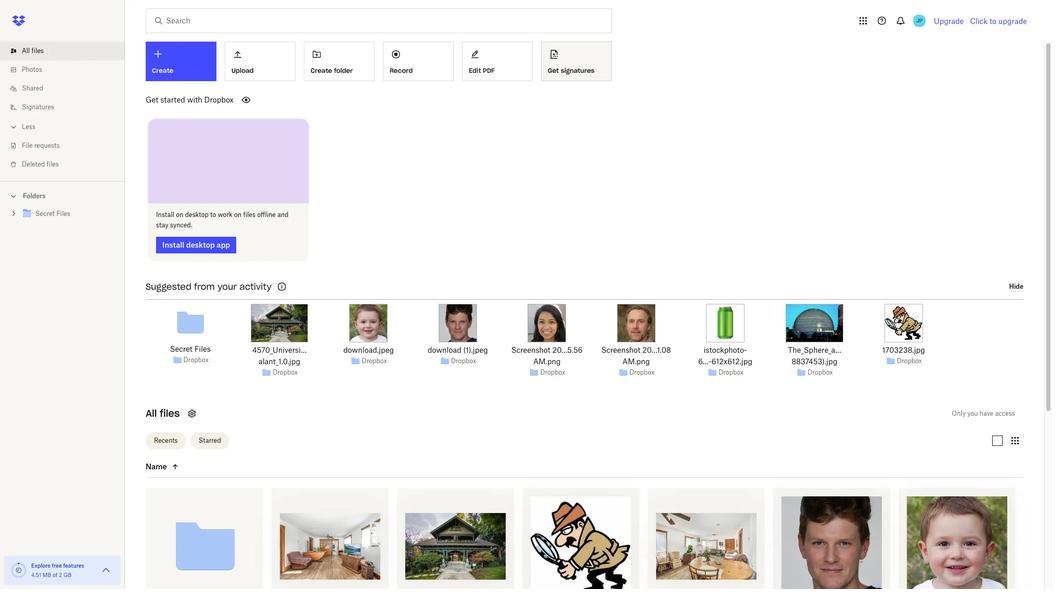 Task type: locate. For each thing, give the bounding box(es) containing it.
2 am.png from the left
[[623, 357, 650, 366]]

files left the "offline"
[[243, 211, 256, 218]]

0 vertical spatial secret files
[[35, 210, 70, 218]]

desktop up synced.
[[185, 211, 209, 218]]

install inside button
[[162, 240, 184, 249]]

screenshot for screenshot 20…1.08 am.png
[[602, 345, 641, 354]]

name
[[146, 462, 167, 471]]

1 horizontal spatial all
[[146, 407, 157, 419]]

1 horizontal spatial create
[[311, 67, 332, 74]]

0 vertical spatial files
[[56, 210, 70, 218]]

the_sphere_a… 8837453).jpg link
[[777, 344, 853, 367]]

0 horizontal spatial on
[[176, 211, 184, 218]]

screenshot down /screenshot 2023-10-19 at 9.45.56 am.png image
[[512, 345, 551, 354]]

0 vertical spatial install
[[156, 211, 174, 218]]

get for get signatures
[[548, 67, 559, 74]]

screenshot 20…1.08 am.png
[[602, 345, 671, 366]]

screenshot inside screenshot 20…5.56 am.png
[[512, 345, 551, 354]]

0 vertical spatial desktop
[[185, 211, 209, 218]]

1 vertical spatial get
[[146, 95, 158, 104]]

1 on from the left
[[176, 211, 184, 218]]

dropbox link for istockphoto- 6…-612x612.jpg
[[719, 368, 744, 378]]

create folder button
[[304, 42, 375, 81]]

photos link
[[8, 60, 125, 79]]

jp
[[917, 17, 923, 24]]

all
[[22, 47, 30, 55], [146, 407, 157, 419]]

0 horizontal spatial am.png
[[534, 357, 561, 366]]

am.png inside screenshot 20…5.56 am.png
[[534, 357, 561, 366]]

1 horizontal spatial secret
[[170, 344, 193, 353]]

desktop inside button
[[186, 240, 215, 249]]

1703238.jpg link
[[883, 344, 926, 356]]

create inside dropdown button
[[152, 67, 174, 74]]

edit
[[469, 67, 481, 74]]

1 vertical spatial install
[[162, 240, 184, 249]]

starred
[[199, 437, 221, 445]]

record
[[390, 67, 413, 74]]

to right click
[[990, 17, 997, 26]]

file, 52f9044b7e2655d26eb85c0b2abdc392-uncropped_scaled_within_1536_1152.webp row
[[272, 488, 389, 589]]

4570_universi… alant_1.0.jpg link
[[242, 344, 317, 367]]

dropbox link for secret files
[[184, 355, 209, 366]]

download.jpeg link
[[344, 344, 394, 356]]

1 vertical spatial to
[[210, 211, 216, 218]]

screenshot
[[512, 345, 551, 354], [602, 345, 641, 354]]

on
[[176, 211, 184, 218], [234, 211, 242, 218]]

4.51
[[31, 572, 41, 578]]

files right deleted
[[47, 160, 59, 168]]

1 horizontal spatial secret files link
[[170, 343, 211, 355]]

1 screenshot from the left
[[512, 345, 551, 354]]

stay
[[156, 221, 169, 229]]

1 vertical spatial secret files link
[[170, 343, 211, 355]]

upgrade
[[935, 16, 964, 25]]

get signatures button
[[541, 42, 612, 81]]

1 vertical spatial desktop
[[186, 240, 215, 249]]

1 vertical spatial secret
[[170, 344, 193, 353]]

desktop inside install on desktop to work on files offline and stay synced.
[[185, 211, 209, 218]]

shared
[[22, 84, 43, 92]]

edit pdf
[[469, 67, 495, 74]]

dropbox for alant_1.0.jpg
[[273, 369, 298, 376]]

1 horizontal spatial to
[[990, 17, 997, 26]]

on right work
[[234, 211, 242, 218]]

all files link
[[8, 42, 125, 60]]

create button
[[146, 42, 217, 81]]

install down synced.
[[162, 240, 184, 249]]

dropbox link for 4570_universi… alant_1.0.jpg
[[273, 368, 298, 378]]

screenshot 20…1.08 am.png link
[[599, 344, 674, 367]]

screenshot down /screenshot 2023-11-13 at 10.51.08 am.png image
[[602, 345, 641, 354]]

all files
[[22, 47, 44, 55], [146, 407, 180, 419]]

create for create
[[152, 67, 174, 74]]

to left work
[[210, 211, 216, 218]]

only
[[952, 410, 966, 417]]

20…1.08
[[643, 345, 671, 354]]

only you have access
[[952, 410, 1016, 417]]

all up recents
[[146, 407, 157, 419]]

0 horizontal spatial to
[[210, 211, 216, 218]]

istockphoto- 6…-612x612.jpg
[[699, 345, 753, 366]]

desktop left app
[[186, 240, 215, 249]]

all up photos
[[22, 47, 30, 55]]

create up the started in the left of the page
[[152, 67, 174, 74]]

am.png down 20…1.08
[[623, 357, 650, 366]]

20…5.56
[[553, 345, 583, 354]]

0 horizontal spatial screenshot
[[512, 345, 551, 354]]

starred button
[[190, 433, 230, 449]]

0 vertical spatial all
[[22, 47, 30, 55]]

am.png
[[534, 357, 561, 366], [623, 357, 650, 366]]

screenshot for screenshot 20…5.56 am.png
[[512, 345, 551, 354]]

1 horizontal spatial all files
[[146, 407, 180, 419]]

0 vertical spatial all files
[[22, 47, 44, 55]]

dropbox for (1).jpeg
[[451, 357, 476, 365]]

all files up photos
[[22, 47, 44, 55]]

secret
[[35, 210, 55, 218], [170, 344, 193, 353]]

file, 4570_university_ave____pierre_galant_1.0.jpg row
[[397, 488, 514, 589]]

all files up recents
[[146, 407, 180, 419]]

list
[[0, 35, 125, 181]]

screenshot inside "screenshot 20…1.08 am.png"
[[602, 345, 641, 354]]

0 horizontal spatial all
[[22, 47, 30, 55]]

signatures
[[22, 103, 54, 111]]

1 horizontal spatial am.png
[[623, 357, 650, 366]]

(1).jpeg
[[464, 345, 488, 354]]

download
[[428, 345, 462, 354]]

pdf
[[483, 67, 495, 74]]

0 horizontal spatial get
[[146, 95, 158, 104]]

2
[[59, 572, 62, 578]]

dropbox link for the_sphere_a… 8837453).jpg
[[808, 368, 833, 378]]

secret files link
[[21, 207, 117, 221], [170, 343, 211, 355]]

secret files
[[35, 210, 70, 218], [170, 344, 211, 353]]

2 screenshot from the left
[[602, 345, 641, 354]]

install up stay
[[156, 211, 174, 218]]

istockphoto- 6…-612x612.jpg link
[[688, 344, 764, 367]]

create left folder
[[311, 67, 332, 74]]

1 horizontal spatial get
[[548, 67, 559, 74]]

1 horizontal spatial on
[[234, 211, 242, 218]]

hide
[[1010, 283, 1024, 291]]

create inside button
[[311, 67, 332, 74]]

files inside install on desktop to work on files offline and stay synced.
[[243, 211, 256, 218]]

1 am.png from the left
[[534, 357, 561, 366]]

0 vertical spatial to
[[990, 17, 997, 26]]

mb
[[43, 572, 51, 578]]

0 horizontal spatial create
[[152, 67, 174, 74]]

less image
[[8, 122, 19, 132]]

hide button
[[1010, 283, 1024, 291]]

install inside install on desktop to work on files offline and stay synced.
[[156, 211, 174, 218]]

dropbox link for download.jpeg
[[362, 356, 387, 367]]

0 horizontal spatial secret files link
[[21, 207, 117, 221]]

dropbox for 20…1.08
[[630, 369, 655, 376]]

from
[[194, 281, 215, 292]]

desktop
[[185, 211, 209, 218], [186, 240, 215, 249]]

0 vertical spatial secret files link
[[21, 207, 117, 221]]

dropbox image
[[8, 10, 29, 31]]

0 vertical spatial get
[[548, 67, 559, 74]]

get inside "button"
[[548, 67, 559, 74]]

1 horizontal spatial files
[[195, 344, 211, 353]]

deleted
[[22, 160, 45, 168]]

create for create folder
[[311, 67, 332, 74]]

files up photos
[[32, 47, 44, 55]]

0 horizontal spatial files
[[56, 210, 70, 218]]

1 horizontal spatial screenshot
[[602, 345, 641, 354]]

1 vertical spatial all
[[146, 407, 157, 419]]

started
[[160, 95, 185, 104]]

0 vertical spatial secret
[[35, 210, 55, 218]]

4570_universi…
[[253, 345, 307, 354]]

8837453).jpg
[[792, 357, 838, 366]]

/1703238.jpg image
[[885, 304, 924, 342]]

am.png down 20…5.56
[[534, 357, 561, 366]]

upgrade
[[999, 17, 1028, 26]]

files
[[32, 47, 44, 55], [47, 160, 59, 168], [243, 211, 256, 218], [160, 407, 180, 419]]

get left the started in the left of the page
[[146, 95, 158, 104]]

get
[[548, 67, 559, 74], [146, 95, 158, 104]]

1 vertical spatial secret files
[[170, 344, 211, 353]]

deleted files link
[[8, 155, 125, 174]]

your
[[218, 281, 237, 292]]

get left signatures
[[548, 67, 559, 74]]

/screenshot 2023-10-19 at 9.45.56 am.png image
[[528, 304, 567, 342]]

create folder
[[311, 67, 353, 74]]

0 horizontal spatial all files
[[22, 47, 44, 55]]

jp button
[[912, 12, 928, 29]]

files
[[56, 210, 70, 218], [195, 344, 211, 353]]

dropbox for 6…-
[[719, 369, 744, 376]]

on up synced.
[[176, 211, 184, 218]]

file
[[22, 142, 33, 149]]

am.png inside "screenshot 20…1.08 am.png"
[[623, 357, 650, 366]]

install for install desktop app
[[162, 240, 184, 249]]

of
[[53, 572, 57, 578]]

less
[[22, 123, 35, 131]]

record button
[[383, 42, 454, 81]]

install for install on desktop to work on files offline and stay synced.
[[156, 211, 174, 218]]

download.jpeg
[[344, 345, 394, 354]]

synced.
[[170, 221, 193, 229]]

free
[[52, 563, 62, 569]]

click
[[971, 17, 988, 26]]

0 horizontal spatial secret files
[[35, 210, 70, 218]]

folder
[[334, 67, 353, 74]]

name button
[[146, 461, 233, 473]]



Task type: vqa. For each thing, say whether or not it's contained in the screenshot.
the Team shared folder, Extra row
no



Task type: describe. For each thing, give the bounding box(es) containing it.
/istockphoto 610015062 612x612.jpg image
[[707, 304, 745, 342]]

signatures link
[[8, 98, 125, 117]]

download (1).jpeg link
[[428, 344, 488, 356]]

download (1).jpeg
[[428, 345, 488, 354]]

to inside install on desktop to work on files offline and stay synced.
[[210, 211, 216, 218]]

dropbox link for screenshot 20…1.08 am.png
[[630, 368, 655, 378]]

1 horizontal spatial secret files
[[170, 344, 211, 353]]

am.png for 20…1.08
[[623, 357, 650, 366]]

files inside list item
[[32, 47, 44, 55]]

photos
[[22, 66, 42, 73]]

install on desktop to work on files offline and stay synced.
[[156, 211, 289, 229]]

the_sphere_a…
[[788, 345, 842, 354]]

/4570_university_ave____pierre_galant_1.0.jpg image
[[251, 304, 308, 342]]

alant_1.0.jpg
[[259, 357, 301, 366]]

gb
[[64, 572, 72, 578]]

file, download.jpeg row
[[899, 488, 1016, 589]]

requests
[[34, 142, 60, 149]]

0 horizontal spatial secret
[[35, 210, 55, 218]]

screenshot 20…5.56 am.png
[[512, 345, 583, 366]]

file, download (1).jpeg row
[[774, 488, 891, 589]]

work
[[218, 211, 233, 218]]

install desktop app
[[162, 240, 230, 249]]

app
[[217, 240, 230, 249]]

signatures
[[561, 67, 595, 74]]

dropbox for 8837453).jpg
[[808, 369, 833, 376]]

access
[[996, 410, 1016, 417]]

dropbox for 20…5.56
[[541, 369, 566, 376]]

/download (1).jpeg image
[[439, 304, 477, 342]]

dropbox link for 1703238.jpg
[[897, 356, 923, 367]]

offline
[[257, 211, 276, 218]]

file, db165f6aaa73d95c9004256537e7037b-uncropped_scaled_within_1536_1152.webp row
[[648, 488, 765, 589]]

file, 1703238.jpg row
[[523, 488, 640, 589]]

recents button
[[146, 433, 186, 449]]

explore
[[31, 563, 51, 569]]

/the_sphere_at_the_venetian_resort_(53098837453).jpg image
[[786, 304, 844, 342]]

you
[[968, 410, 979, 417]]

screenshot 20…5.56 am.png link
[[510, 344, 585, 367]]

get signatures
[[548, 67, 595, 74]]

suggested
[[146, 281, 192, 292]]

recents
[[154, 437, 178, 445]]

folder settings image
[[186, 407, 199, 420]]

folders button
[[0, 188, 125, 204]]

with
[[187, 95, 202, 104]]

/screenshot 2023-11-13 at 10.51.08 am.png image
[[617, 304, 656, 342]]

list containing all files
[[0, 35, 125, 181]]

istockphoto-
[[704, 345, 747, 354]]

612x612.jpg
[[712, 357, 753, 366]]

edit pdf button
[[462, 42, 533, 81]]

features
[[63, 563, 84, 569]]

and
[[278, 211, 289, 218]]

1 vertical spatial files
[[195, 344, 211, 353]]

activity
[[240, 281, 272, 292]]

6…-
[[699, 357, 712, 366]]

deleted files
[[22, 160, 59, 168]]

get for get started with dropbox
[[146, 95, 158, 104]]

click to upgrade
[[971, 17, 1028, 26]]

files left folder settings image
[[160, 407, 180, 419]]

1 vertical spatial all files
[[146, 407, 180, 419]]

upgrade link
[[935, 16, 964, 25]]

click to upgrade link
[[971, 17, 1028, 26]]

all files inside list item
[[22, 47, 44, 55]]

upload button
[[225, 42, 296, 81]]

file requests link
[[8, 136, 125, 155]]

have
[[980, 410, 994, 417]]

2 on from the left
[[234, 211, 242, 218]]

explore free features 4.51 mb of 2 gb
[[31, 563, 84, 578]]

/download.jpeg image
[[350, 304, 388, 342]]

folders
[[23, 192, 46, 200]]

get started with dropbox
[[146, 95, 234, 104]]

the_sphere_a… 8837453).jpg
[[788, 345, 842, 366]]

upload
[[232, 67, 254, 74]]

1703238.jpg
[[883, 345, 926, 354]]

all files list item
[[0, 42, 125, 60]]

4570_universi… alant_1.0.jpg
[[253, 345, 307, 366]]

all inside list item
[[22, 47, 30, 55]]

am.png for 20…5.56
[[534, 357, 561, 366]]

install desktop app button
[[156, 237, 236, 253]]

dropbox link for screenshot 20…5.56 am.png
[[541, 368, 566, 378]]

file requests
[[22, 142, 60, 149]]

suggested from your activity
[[146, 281, 272, 292]]

quota usage element
[[10, 562, 27, 579]]

dropbox for files
[[184, 356, 209, 364]]

Search in folder "Dropbox" text field
[[166, 15, 590, 27]]

dropbox link for download (1).jpeg
[[451, 356, 476, 367]]

folder, secret files row
[[146, 488, 263, 589]]



